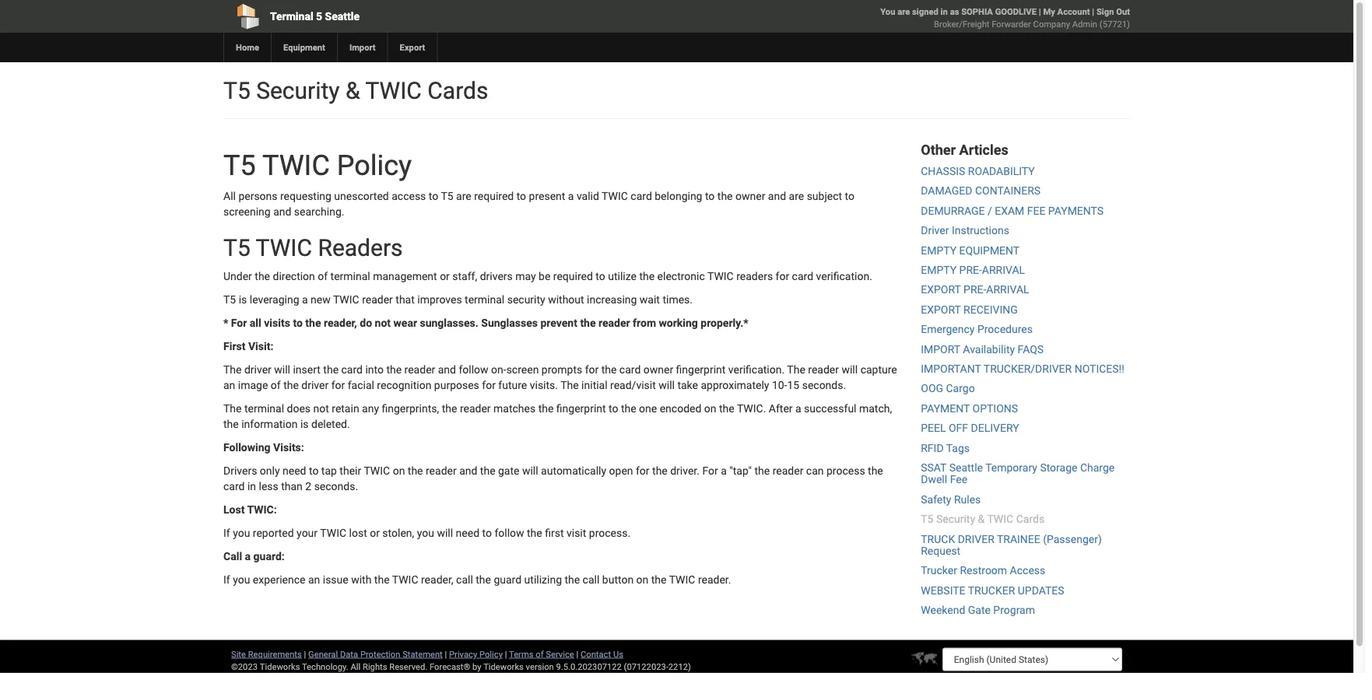 Task type: locate. For each thing, give the bounding box(es) containing it.
take
[[678, 379, 699, 392]]

weekend gate program link
[[921, 604, 1036, 617]]

than
[[281, 481, 303, 493]]

first visit:
[[223, 340, 274, 353]]

0 vertical spatial required
[[474, 190, 514, 203]]

empty down empty equipment link
[[921, 264, 957, 277]]

t5 for t5 twic policy
[[223, 149, 256, 182]]

cards
[[428, 77, 489, 104], [1017, 513, 1045, 526]]

0 vertical spatial of
[[318, 270, 328, 283]]

1 horizontal spatial of
[[318, 270, 328, 283]]

| up forecast®
[[445, 649, 447, 659]]

in inside you are signed in as sophia goodlive | my account | sign out broker/freight forwarder company admin (57721)
[[941, 7, 948, 17]]

0 horizontal spatial seattle
[[325, 10, 360, 23]]

and up purposes
[[438, 364, 456, 377]]

trucker restroom access link
[[921, 565, 1046, 578]]

0 horizontal spatial terminal
[[244, 403, 284, 416]]

1 vertical spatial in
[[248, 481, 256, 493]]

wait
[[640, 294, 660, 307]]

2 call from the left
[[583, 574, 600, 587]]

1 horizontal spatial in
[[941, 7, 948, 17]]

damaged
[[921, 185, 973, 198]]

1 vertical spatial an
[[308, 574, 320, 587]]

will right gate
[[522, 465, 539, 478]]

1 vertical spatial if
[[223, 574, 230, 587]]

0 horizontal spatial or
[[370, 527, 380, 540]]

or
[[440, 270, 450, 283], [370, 527, 380, 540]]

emergency
[[921, 323, 975, 336]]

after
[[769, 403, 793, 416]]

t5 twic policy
[[223, 149, 412, 182]]

2 export from the top
[[921, 303, 961, 316]]

policy up unescorted
[[337, 149, 412, 182]]

2 vertical spatial terminal
[[244, 403, 284, 416]]

of up version at the left of page
[[536, 649, 544, 659]]

twic inside other articles chassis roadability damaged containers demurrage / exam fee payments driver instructions empty equipment empty pre-arrival export pre-arrival export receiving emergency procedures import availability faqs important trucker/driver notices!! oog cargo payment options peel off delivery rfid tags ssat seattle temporary storage charge dwell fee safety rules t5 security & twic cards truck driver trainee (passenger) request trucker restroom access website trucker updates weekend gate program
[[988, 513, 1014, 526]]

to up if you experience an issue with the twic reader, call the guard utilizing the call button on the twic reader.
[[482, 527, 492, 540]]

an inside the driver will insert the card into the reader and follow on-screen prompts for the card owner fingerprint verification. the reader will capture an image of the driver for facial recognition purposes for future visits. the initial read/visit will take approximately 10-15 seconds.
[[223, 379, 235, 392]]

the left twic.
[[720, 403, 735, 416]]

management
[[373, 270, 437, 283]]

0 horizontal spatial verification.
[[729, 364, 785, 377]]

are left "subject"
[[789, 190, 805, 203]]

follow inside the driver will insert the card into the reader and follow on-screen prompts for the card owner fingerprint verification. the reader will capture an image of the driver for facial recognition purposes for future visits. the initial read/visit will take approximately 10-15 seconds.
[[459, 364, 489, 377]]

twic
[[366, 77, 422, 104], [262, 149, 330, 182], [602, 190, 628, 203], [256, 234, 312, 262], [708, 270, 734, 283], [333, 294, 360, 307], [364, 465, 390, 478], [988, 513, 1014, 526], [320, 527, 347, 540], [392, 574, 419, 587], [669, 574, 696, 587]]

1 horizontal spatial &
[[978, 513, 985, 526]]

0 vertical spatial in
[[941, 7, 948, 17]]

0 vertical spatial driver
[[244, 364, 272, 377]]

reserved.
[[390, 662, 428, 672]]

t5 is leveraging a new twic reader that improves terminal security without increasing wait times.
[[223, 294, 693, 307]]

cards down the export "link"
[[428, 77, 489, 104]]

1 horizontal spatial terminal
[[331, 270, 370, 283]]

seattle
[[325, 10, 360, 23], [950, 462, 984, 474]]

will left 'capture'
[[842, 364, 858, 377]]

1 vertical spatial policy
[[480, 649, 503, 659]]

0 horizontal spatial security
[[256, 77, 340, 104]]

safety
[[921, 493, 952, 506]]

t5 down "safety"
[[921, 513, 934, 526]]

0 vertical spatial reader,
[[324, 317, 357, 330]]

need
[[283, 465, 306, 478], [456, 527, 480, 540]]

export
[[921, 284, 961, 296], [921, 303, 961, 316]]

or for staff,
[[440, 270, 450, 283]]

the down first in the bottom of the page
[[223, 364, 242, 377]]

owner inside all persons requesting unescorted access to t5 are required to present a valid twic card belonging to the owner and are subject to screening and searching.
[[736, 190, 766, 203]]

1 vertical spatial security
[[937, 513, 976, 526]]

are right you
[[898, 7, 911, 17]]

times.
[[663, 294, 693, 307]]

does
[[287, 403, 311, 416]]

twic up requesting
[[262, 149, 330, 182]]

0 horizontal spatial seconds.
[[314, 481, 358, 493]]

all inside all persons requesting unescorted access to t5 are required to present a valid twic card belonging to the owner and are subject to screening and searching.
[[223, 190, 236, 203]]

1 if from the top
[[223, 527, 230, 540]]

future
[[499, 379, 527, 392]]

or right the lost
[[370, 527, 380, 540]]

2 empty from the top
[[921, 264, 957, 277]]

card down drivers
[[223, 481, 245, 493]]

readers
[[737, 270, 773, 283]]

follow
[[459, 364, 489, 377], [495, 527, 525, 540]]

to left tap
[[309, 465, 319, 478]]

successful
[[805, 403, 857, 416]]

seattle down tags
[[950, 462, 984, 474]]

on inside the terminal does not retain any fingerprints, the reader matches the fingerprint to the one encoded on the twic. after a successful match, the information is deleted.
[[705, 403, 717, 416]]

not right do
[[375, 317, 391, 330]]

if you experience an issue with the twic reader, call the guard utilizing the call button on the twic reader.
[[223, 574, 732, 587]]

1 vertical spatial fingerprint
[[557, 403, 606, 416]]

the left gate
[[480, 465, 496, 478]]

owner inside the driver will insert the card into the reader and follow on-screen prompts for the card owner fingerprint verification. the reader will capture an image of the driver for facial recognition purposes for future visits. the initial read/visit will take approximately 10-15 seconds.
[[644, 364, 674, 377]]

required left present
[[474, 190, 514, 203]]

1 horizontal spatial call
[[583, 574, 600, 587]]

1 vertical spatial driver
[[302, 379, 329, 392]]

0 vertical spatial for
[[231, 317, 247, 330]]

| up tideworks on the bottom of page
[[505, 649, 507, 659]]

t5 down home link
[[223, 77, 251, 104]]

truck
[[921, 533, 956, 546]]

twic.
[[737, 403, 767, 416]]

1 vertical spatial or
[[370, 527, 380, 540]]

2 if from the top
[[223, 574, 230, 587]]

1 export from the top
[[921, 284, 961, 296]]

2 horizontal spatial on
[[705, 403, 717, 416]]

to down the read/visit in the left of the page
[[609, 403, 619, 416]]

terminal up information at left bottom
[[244, 403, 284, 416]]

for
[[776, 270, 790, 283], [585, 364, 599, 377], [331, 379, 345, 392], [482, 379, 496, 392], [636, 465, 650, 478]]

owner up the read/visit in the left of the page
[[644, 364, 674, 377]]

1 horizontal spatial seconds.
[[803, 379, 847, 392]]

their
[[340, 465, 361, 478]]

of inside the driver will insert the card into the reader and follow on-screen prompts for the card owner fingerprint verification. the reader will capture an image of the driver for facial recognition purposes for future visits. the initial read/visit will take approximately 10-15 seconds.
[[271, 379, 281, 392]]

tap
[[321, 465, 337, 478]]

home
[[236, 42, 259, 53]]

t5 up *
[[223, 294, 236, 307]]

or left staff,
[[440, 270, 450, 283]]

1 vertical spatial empty
[[921, 264, 957, 277]]

0 horizontal spatial for
[[231, 317, 247, 330]]

0 horizontal spatial &
[[346, 77, 360, 104]]

0 horizontal spatial need
[[283, 465, 306, 478]]

delivery
[[972, 422, 1020, 435]]

1 vertical spatial &
[[978, 513, 985, 526]]

reader,
[[324, 317, 357, 330], [421, 574, 454, 587]]

on right 'their'
[[393, 465, 405, 478]]

a inside all persons requesting unescorted access to t5 are required to present a valid twic card belonging to the owner and are subject to screening and searching.
[[568, 190, 574, 203]]

the down 'visits.'
[[539, 403, 554, 416]]

0 vertical spatial seconds.
[[803, 379, 847, 392]]

are right access
[[456, 190, 472, 203]]

trainee
[[998, 533, 1041, 546]]

on right encoded
[[705, 403, 717, 416]]

fingerprint inside the terminal does not retain any fingerprints, the reader matches the fingerprint to the one encoded on the twic. after a successful match, the information is deleted.
[[557, 403, 606, 416]]

0 vertical spatial &
[[346, 77, 360, 104]]

all down data
[[351, 662, 361, 672]]

0 vertical spatial arrival
[[983, 264, 1026, 277]]

contact us link
[[581, 649, 624, 659]]

security
[[256, 77, 340, 104], [937, 513, 976, 526]]

card inside drivers only need to tap their twic on the reader and the gate will automatically open for the driver. for a "tap" the reader can process the card in less than 2 seconds.
[[223, 481, 245, 493]]

export receiving link
[[921, 303, 1018, 316]]

to right belonging
[[705, 190, 715, 203]]

1 vertical spatial seconds.
[[314, 481, 358, 493]]

1 horizontal spatial required
[[554, 270, 593, 283]]

1 vertical spatial of
[[271, 379, 281, 392]]

a left valid
[[568, 190, 574, 203]]

stolen,
[[383, 527, 415, 540]]

1 vertical spatial all
[[351, 662, 361, 672]]

terminal 5 seattle link
[[223, 0, 588, 33]]

*
[[223, 317, 228, 330]]

9.5.0.202307122
[[556, 662, 622, 672]]

will right stolen,
[[437, 527, 453, 540]]

terminal inside the terminal does not retain any fingerprints, the reader matches the fingerprint to the one encoded on the twic. after a successful match, the information is deleted.
[[244, 403, 284, 416]]

0 horizontal spatial call
[[456, 574, 473, 587]]

verification. inside the driver will insert the card into the reader and follow on-screen prompts for the card owner fingerprint verification. the reader will capture an image of the driver for facial recognition purposes for future visits. the initial read/visit will take approximately 10-15 seconds.
[[729, 364, 785, 377]]

new
[[311, 294, 331, 307]]

twic right with
[[392, 574, 419, 587]]

0 vertical spatial on
[[705, 403, 717, 416]]

need up if you experience an issue with the twic reader, call the guard utilizing the call button on the twic reader.
[[456, 527, 480, 540]]

fingerprint down initial
[[557, 403, 606, 416]]

1 horizontal spatial security
[[937, 513, 976, 526]]

visits:
[[273, 442, 304, 454]]

you down lost
[[233, 527, 250, 540]]

1 vertical spatial required
[[554, 270, 593, 283]]

peel
[[921, 422, 947, 435]]

t5 right access
[[441, 190, 454, 203]]

will
[[274, 364, 290, 377], [842, 364, 858, 377], [659, 379, 675, 392], [522, 465, 539, 478], [437, 527, 453, 540]]

lost twic:
[[223, 504, 277, 517]]

export
[[400, 42, 426, 53]]

1 horizontal spatial fingerprint
[[676, 364, 726, 377]]

matches
[[494, 403, 536, 416]]

0 horizontal spatial on
[[393, 465, 405, 478]]

staff,
[[453, 270, 478, 283]]

for right *
[[231, 317, 247, 330]]

by
[[473, 662, 482, 672]]

©2023 tideworks
[[231, 662, 300, 672]]

t5 for t5 security & twic cards
[[223, 77, 251, 104]]

0 vertical spatial terminal
[[331, 270, 370, 283]]

ssat seattle temporary storage charge dwell fee link
[[921, 462, 1115, 486]]

1 vertical spatial need
[[456, 527, 480, 540]]

0 vertical spatial empty
[[921, 244, 957, 257]]

1 vertical spatial for
[[703, 465, 719, 478]]

0 horizontal spatial fingerprint
[[557, 403, 606, 416]]

1 vertical spatial export
[[921, 303, 961, 316]]

the right button
[[652, 574, 667, 587]]

that
[[396, 294, 415, 307]]

cards up trainee
[[1017, 513, 1045, 526]]

need up than
[[283, 465, 306, 478]]

any
[[362, 403, 379, 416]]

0 horizontal spatial cards
[[428, 77, 489, 104]]

on for fingerprint
[[705, 403, 717, 416]]

in left as
[[941, 7, 948, 17]]

0 horizontal spatial is
[[239, 294, 247, 307]]

for inside drivers only need to tap their twic on the reader and the gate will automatically open for the driver. for a "tap" the reader can process the card in less than 2 seconds.
[[703, 465, 719, 478]]

updates
[[1018, 584, 1065, 597]]

1 vertical spatial cards
[[1017, 513, 1045, 526]]

0 vertical spatial owner
[[736, 190, 766, 203]]

15
[[788, 379, 800, 392]]

1 vertical spatial on
[[393, 465, 405, 478]]

gate
[[969, 604, 991, 617]]

you for twic
[[233, 527, 250, 540]]

0 horizontal spatial reader,
[[324, 317, 357, 330]]

policy up tideworks on the bottom of page
[[480, 649, 503, 659]]

and inside the driver will insert the card into the reader and follow on-screen prompts for the card owner fingerprint verification. the reader will capture an image of the driver for facial recognition purposes for future visits. the initial read/visit will take approximately 10-15 seconds.
[[438, 364, 456, 377]]

0 vertical spatial not
[[375, 317, 391, 330]]

1 horizontal spatial not
[[375, 317, 391, 330]]

reader, left do
[[324, 317, 357, 330]]

reader
[[362, 294, 393, 307], [599, 317, 630, 330], [405, 364, 436, 377], [809, 364, 839, 377], [460, 403, 491, 416], [426, 465, 457, 478], [773, 465, 804, 478]]

0 horizontal spatial owner
[[644, 364, 674, 377]]

leveraging
[[250, 294, 299, 307]]

follow left first
[[495, 527, 525, 540]]

1 vertical spatial seattle
[[950, 462, 984, 474]]

pre- down empty pre-arrival link
[[964, 284, 987, 296]]

1 horizontal spatial need
[[456, 527, 480, 540]]

1 vertical spatial not
[[313, 403, 329, 416]]

seconds.
[[803, 379, 847, 392], [314, 481, 358, 493]]

security down equipment link
[[256, 77, 340, 104]]

export up emergency
[[921, 303, 961, 316]]

the driver will insert the card into the reader and follow on-screen prompts for the card owner fingerprint verification. the reader will capture an image of the driver for facial recognition purposes for future visits. the initial read/visit will take approximately 10-15 seconds.
[[223, 364, 898, 392]]

1 vertical spatial follow
[[495, 527, 525, 540]]

damaged containers link
[[921, 185, 1041, 198]]

2212)
[[669, 662, 691, 672]]

on right button
[[637, 574, 649, 587]]

persons
[[239, 190, 278, 203]]

call left guard
[[456, 574, 473, 587]]

for right the readers
[[776, 270, 790, 283]]

1 horizontal spatial or
[[440, 270, 450, 283]]

follow up purposes
[[459, 364, 489, 377]]

import availability faqs link
[[921, 343, 1044, 356]]

a left "tap"
[[721, 465, 727, 478]]

import
[[350, 42, 376, 53]]

only
[[260, 465, 280, 478]]

rfid tags link
[[921, 442, 970, 455]]

0 vertical spatial an
[[223, 379, 235, 392]]

0 horizontal spatial required
[[474, 190, 514, 203]]

temporary
[[986, 462, 1038, 474]]

0 horizontal spatial follow
[[459, 364, 489, 377]]

0 vertical spatial export
[[921, 284, 961, 296]]

twic right valid
[[602, 190, 628, 203]]

read/visit
[[611, 379, 656, 392]]

fingerprint
[[676, 364, 726, 377], [557, 403, 606, 416]]

1 horizontal spatial seattle
[[950, 462, 984, 474]]

twic inside drivers only need to tap their twic on the reader and the gate will automatically open for the driver. for a "tap" the reader can process the card in less than 2 seconds.
[[364, 465, 390, 478]]

terminal
[[331, 270, 370, 283], [465, 294, 505, 307], [244, 403, 284, 416]]

if for if you experience an issue with the twic reader, call the guard utilizing the call button on the twic reader.
[[223, 574, 230, 587]]

searching.
[[294, 206, 345, 219]]

without
[[548, 294, 585, 307]]

seconds. up successful
[[803, 379, 847, 392]]

1 vertical spatial verification.
[[729, 364, 785, 377]]

experience
[[253, 574, 306, 587]]

2 vertical spatial of
[[536, 649, 544, 659]]

0 vertical spatial verification.
[[817, 270, 873, 283]]

1 vertical spatial pre-
[[964, 284, 987, 296]]

an left issue
[[308, 574, 320, 587]]

card left belonging
[[631, 190, 652, 203]]

all up screening
[[223, 190, 236, 203]]

empty down the driver
[[921, 244, 957, 257]]

the down purposes
[[442, 403, 457, 416]]

arrival down equipment
[[983, 264, 1026, 277]]

the right process
[[868, 465, 884, 478]]

fingerprint up take
[[676, 364, 726, 377]]

0 vertical spatial all
[[223, 190, 236, 203]]

0 horizontal spatial all
[[223, 190, 236, 203]]

0 horizontal spatial are
[[456, 190, 472, 203]]

reader up recognition
[[405, 364, 436, 377]]

empty
[[921, 244, 957, 257], [921, 264, 957, 277]]

0 horizontal spatial not
[[313, 403, 329, 416]]

1 vertical spatial owner
[[644, 364, 674, 377]]

a right call
[[245, 551, 251, 563]]

0 vertical spatial if
[[223, 527, 230, 540]]

1 horizontal spatial on
[[637, 574, 649, 587]]

0 vertical spatial seattle
[[325, 10, 360, 23]]

account
[[1058, 7, 1091, 17]]

to inside the terminal does not retain any fingerprints, the reader matches the fingerprint to the one encoded on the twic. after a successful match, the information is deleted.
[[609, 403, 619, 416]]

1 horizontal spatial owner
[[736, 190, 766, 203]]

10-
[[772, 379, 788, 392]]

improves
[[418, 294, 462, 307]]

seconds. down tap
[[314, 481, 358, 493]]

0 horizontal spatial of
[[271, 379, 281, 392]]

trucker
[[969, 584, 1016, 597]]

(passenger)
[[1044, 533, 1103, 546]]

do
[[360, 317, 372, 330]]

& down import link
[[346, 77, 360, 104]]

twic left reader.
[[669, 574, 696, 587]]

1 vertical spatial arrival
[[987, 284, 1030, 296]]

1 call from the left
[[456, 574, 473, 587]]

| left general
[[304, 649, 306, 659]]

fingerprint inside the driver will insert the card into the reader and follow on-screen prompts for the card owner fingerprint verification. the reader will capture an image of the driver for facial recognition purposes for future visits. the initial read/visit will take approximately 10-15 seconds.
[[676, 364, 726, 377]]

articles
[[960, 142, 1009, 158]]

will inside drivers only need to tap their twic on the reader and the gate will automatically open for the driver. for a "tap" the reader can process the card in less than 2 seconds.
[[522, 465, 539, 478]]

0 vertical spatial policy
[[337, 149, 412, 182]]

to right access
[[429, 190, 439, 203]]

1 horizontal spatial for
[[703, 465, 719, 478]]

1 horizontal spatial all
[[351, 662, 361, 672]]



Task type: describe. For each thing, give the bounding box(es) containing it.
driver
[[958, 533, 995, 546]]

0 horizontal spatial policy
[[337, 149, 412, 182]]

1 vertical spatial terminal
[[465, 294, 505, 307]]

(07122023-
[[624, 662, 669, 672]]

export pre-arrival link
[[921, 284, 1030, 296]]

if you reported your twic lost or stolen, you will need to follow the first visit process.
[[223, 527, 631, 540]]

0 vertical spatial security
[[256, 77, 340, 104]]

the up recognition
[[387, 364, 402, 377]]

the left first
[[527, 527, 543, 540]]

empty pre-arrival link
[[921, 264, 1026, 277]]

to left "utilize"
[[596, 270, 606, 283]]

1 horizontal spatial driver
[[302, 379, 329, 392]]

privacy
[[449, 649, 478, 659]]

instructions
[[952, 224, 1010, 237]]

roadability
[[969, 165, 1036, 178]]

reader up successful
[[809, 364, 839, 377]]

| left my
[[1039, 7, 1042, 17]]

facial
[[348, 379, 375, 392]]

t5 inside all persons requesting unescorted access to t5 are required to present a valid twic card belonging to the owner and are subject to screening and searching.
[[441, 190, 454, 203]]

capture
[[861, 364, 898, 377]]

information
[[242, 418, 298, 431]]

the right with
[[374, 574, 390, 587]]

t5 for t5 twic readers
[[223, 234, 251, 262]]

1 horizontal spatial verification.
[[817, 270, 873, 283]]

website trucker updates link
[[921, 584, 1065, 597]]

for up initial
[[585, 364, 599, 377]]

access
[[1010, 565, 1046, 578]]

to right "subject"
[[845, 190, 855, 203]]

requirements
[[248, 649, 302, 659]]

card up the facial
[[341, 364, 363, 377]]

options
[[973, 402, 1019, 415]]

the right under
[[255, 270, 270, 283]]

of inside site requirements | general data protection statement | privacy policy | terms of service | contact us ©2023 tideworks technology. all rights reserved. forecast® by tideworks version 9.5.0.202307122 (07122023-2212)
[[536, 649, 544, 659]]

for left the facial
[[331, 379, 345, 392]]

lost
[[223, 504, 245, 517]]

reader down increasing
[[599, 317, 630, 330]]

peel off delivery link
[[921, 422, 1020, 435]]

first
[[545, 527, 564, 540]]

automatically
[[541, 465, 607, 478]]

empty equipment link
[[921, 244, 1020, 257]]

ssat
[[921, 462, 947, 474]]

equipment
[[283, 42, 325, 53]]

terms
[[509, 649, 534, 659]]

the inside all persons requesting unescorted access to t5 are required to present a valid twic card belonging to the owner and are subject to screening and searching.
[[718, 190, 733, 203]]

twic up direction
[[256, 234, 312, 262]]

readers
[[318, 234, 403, 262]]

policy inside site requirements | general data protection statement | privacy policy | terms of service | contact us ©2023 tideworks technology. all rights reserved. forecast® by tideworks version 9.5.0.202307122 (07122023-2212)
[[480, 649, 503, 659]]

home link
[[223, 33, 271, 62]]

card inside all persons requesting unescorted access to t5 are required to present a valid twic card belonging to the owner and are subject to screening and searching.
[[631, 190, 652, 203]]

twic down the export "link"
[[366, 77, 422, 104]]

twic left the lost
[[320, 527, 347, 540]]

twic left the readers
[[708, 270, 734, 283]]

reader up if you reported your twic lost or stolen, you will need to follow the first visit process.
[[426, 465, 457, 478]]

need inside drivers only need to tap their twic on the reader and the gate will automatically open for the driver. for a "tap" the reader can process the card in less than 2 seconds.
[[283, 465, 306, 478]]

process.
[[589, 527, 631, 540]]

working
[[659, 317, 698, 330]]

a inside the terminal does not retain any fingerprints, the reader matches the fingerprint to the one encoded on the twic. after a successful match, the information is deleted.
[[796, 403, 802, 416]]

and left "subject"
[[768, 190, 787, 203]]

& inside other articles chassis roadability damaged containers demurrage / exam fee payments driver instructions empty equipment empty pre-arrival export pre-arrival export receiving emergency procedures import availability faqs important trucker/driver notices!! oog cargo payment options peel off delivery rfid tags ssat seattle temporary storage charge dwell fee safety rules t5 security & twic cards truck driver trainee (passenger) request trucker restroom access website trucker updates weekend gate program
[[978, 513, 985, 526]]

subject
[[807, 190, 843, 203]]

seattle inside terminal 5 seattle link
[[325, 10, 360, 23]]

0 vertical spatial cards
[[428, 77, 489, 104]]

required inside all persons requesting unescorted access to t5 are required to present a valid twic card belonging to the owner and are subject to screening and searching.
[[474, 190, 514, 203]]

1 empty from the top
[[921, 244, 957, 257]]

under
[[223, 270, 252, 283]]

reader inside the terminal does not retain any fingerprints, the reader matches the fingerprint to the one encoded on the twic. after a successful match, the information is deleted.
[[460, 403, 491, 416]]

fee
[[1028, 204, 1046, 217]]

is inside the terminal does not retain any fingerprints, the reader matches the fingerprint to the one encoded on the twic. after a successful match, the information is deleted.
[[301, 418, 309, 431]]

signed
[[913, 7, 939, 17]]

storage
[[1041, 462, 1078, 474]]

in inside drivers only need to tap their twic on the reader and the gate will automatically open for the driver. for a "tap" the reader can process the card in less than 2 seconds.
[[248, 481, 256, 493]]

safety rules link
[[921, 493, 981, 506]]

recognition
[[377, 379, 432, 392]]

security inside other articles chassis roadability damaged containers demurrage / exam fee payments driver instructions empty equipment empty pre-arrival export pre-arrival export receiving emergency procedures import availability faqs important trucker/driver notices!! oog cargo payment options peel off delivery rfid tags ssat seattle temporary storage charge dwell fee safety rules t5 security & twic cards truck driver trainee (passenger) request trucker restroom access website trucker updates weekend gate program
[[937, 513, 976, 526]]

all persons requesting unescorted access to t5 are required to present a valid twic card belonging to the owner and are subject to screening and searching.
[[223, 190, 855, 219]]

a left new
[[302, 294, 308, 307]]

belonging
[[655, 190, 703, 203]]

the inside the terminal does not retain any fingerprints, the reader matches the fingerprint to the one encoded on the twic. after a successful match, the information is deleted.
[[223, 403, 242, 416]]

to left present
[[517, 190, 526, 203]]

site
[[231, 649, 246, 659]]

site requirements link
[[231, 649, 302, 659]]

drivers only need to tap their twic on the reader and the gate will automatically open for the driver. for a "tap" the reader can process the card in less than 2 seconds.
[[223, 465, 884, 493]]

valid
[[577, 190, 600, 203]]

the down insert
[[284, 379, 299, 392]]

rules
[[955, 493, 981, 506]]

oog cargo link
[[921, 383, 976, 395]]

availability
[[964, 343, 1016, 356]]

emergency procedures link
[[921, 323, 1033, 336]]

can
[[807, 465, 824, 478]]

will left insert
[[274, 364, 290, 377]]

dwell
[[921, 474, 948, 486]]

payment
[[921, 402, 970, 415]]

the down prompts
[[561, 379, 579, 392]]

you
[[881, 7, 896, 17]]

for inside drivers only need to tap their twic on the reader and the gate will automatically open for the driver. for a "tap" the reader can process the card in less than 2 seconds.
[[636, 465, 650, 478]]

charge
[[1081, 462, 1115, 474]]

to inside drivers only need to tap their twic on the reader and the gate will automatically open for the driver. for a "tap" the reader can process the card in less than 2 seconds.
[[309, 465, 319, 478]]

| left sign
[[1093, 7, 1095, 17]]

if for if you reported your twic lost or stolen, you will need to follow the first visit process.
[[223, 527, 230, 540]]

the up following
[[223, 418, 239, 431]]

t5 for t5 is leveraging a new twic reader that improves terminal security without increasing wait times.
[[223, 294, 236, 307]]

the down fingerprints, at the left of page
[[408, 465, 423, 478]]

t5 inside other articles chassis roadability damaged containers demurrage / exam fee payments driver instructions empty equipment empty pre-arrival export pre-arrival export receiving emergency procedures import availability faqs important trucker/driver notices!! oog cargo payment options peel off delivery rfid tags ssat seattle temporary storage charge dwell fee safety rules t5 security & twic cards truck driver trainee (passenger) request trucker restroom access website trucker updates weekend gate program
[[921, 513, 934, 526]]

cargo
[[947, 383, 976, 395]]

initial
[[582, 379, 608, 392]]

deleted.
[[311, 418, 350, 431]]

be
[[539, 270, 551, 283]]

exam
[[995, 204, 1025, 217]]

screen
[[507, 364, 539, 377]]

card up the read/visit in the left of the page
[[620, 364, 641, 377]]

twic inside all persons requesting unescorted access to t5 are required to present a valid twic card belonging to the owner and are subject to screening and searching.
[[602, 190, 628, 203]]

reader left the can
[[773, 465, 804, 478]]

reader up do
[[362, 294, 393, 307]]

image
[[238, 379, 268, 392]]

direction
[[273, 270, 315, 283]]

the right insert
[[323, 364, 339, 377]]

the up initial
[[602, 364, 617, 377]]

procedures
[[978, 323, 1033, 336]]

access
[[392, 190, 426, 203]]

equipment
[[960, 244, 1020, 257]]

seattle inside other articles chassis roadability damaged containers demurrage / exam fee payments driver instructions empty equipment empty pre-arrival export pre-arrival export receiving emergency procedures import availability faqs important trucker/driver notices!! oog cargo payment options peel off delivery rfid tags ssat seattle temporary storage charge dwell fee safety rules t5 security & twic cards truck driver trainee (passenger) request trucker restroom access website trucker updates weekend gate program
[[950, 462, 984, 474]]

for down on-
[[482, 379, 496, 392]]

the right prevent
[[580, 317, 596, 330]]

not inside the terminal does not retain any fingerprints, the reader matches the fingerprint to the one encoded on the twic. after a successful match, the information is deleted.
[[313, 403, 329, 416]]

are inside you are signed in as sophia goodlive | my account | sign out broker/freight forwarder company admin (57721)
[[898, 7, 911, 17]]

0 vertical spatial pre-
[[960, 264, 983, 277]]

visits.
[[530, 379, 558, 392]]

oog
[[921, 383, 944, 395]]

on for guard
[[637, 574, 649, 587]]

1 horizontal spatial reader,
[[421, 574, 454, 587]]

the left the one
[[621, 403, 637, 416]]

lost
[[349, 527, 367, 540]]

| up 9.5.0.202307122
[[577, 649, 579, 659]]

0 horizontal spatial driver
[[244, 364, 272, 377]]

and down requesting
[[273, 206, 292, 219]]

seconds. inside drivers only need to tap their twic on the reader and the gate will automatically open for the driver. for a "tap" the reader can process the card in less than 2 seconds.
[[314, 481, 358, 493]]

utilize
[[608, 270, 637, 283]]

the down new
[[306, 317, 321, 330]]

utilizing
[[525, 574, 562, 587]]

you right stolen,
[[417, 527, 435, 540]]

other articles chassis roadability damaged containers demurrage / exam fee payments driver instructions empty equipment empty pre-arrival export pre-arrival export receiving emergency procedures import availability faqs important trucker/driver notices!! oog cargo payment options peel off delivery rfid tags ssat seattle temporary storage charge dwell fee safety rules t5 security & twic cards truck driver trainee (passenger) request trucker restroom access website trucker updates weekend gate program
[[921, 142, 1125, 617]]

guard
[[494, 574, 522, 587]]

the right "tap"
[[755, 465, 770, 478]]

prevent
[[541, 317, 578, 330]]

seconds. inside the driver will insert the card into the reader and follow on-screen prompts for the card owner fingerprint verification. the reader will capture an image of the driver for facial recognition purposes for future visits. the initial read/visit will take approximately 10-15 seconds.
[[803, 379, 847, 392]]

increasing
[[587, 294, 637, 307]]

1 horizontal spatial are
[[789, 190, 805, 203]]

cards inside other articles chassis roadability damaged containers demurrage / exam fee payments driver instructions empty equipment empty pre-arrival export pre-arrival export receiving emergency procedures import availability faqs important trucker/driver notices!! oog cargo payment options peel off delivery rfid tags ssat seattle temporary storage charge dwell fee safety rules t5 security & twic cards truck driver trainee (passenger) request trucker restroom access website trucker updates weekend gate program
[[1017, 513, 1045, 526]]

a inside drivers only need to tap their twic on the reader and the gate will automatically open for the driver. for a "tap" the reader can process the card in less than 2 seconds.
[[721, 465, 727, 478]]

1 horizontal spatial an
[[308, 574, 320, 587]]

export link
[[388, 33, 437, 62]]

(57721)
[[1100, 19, 1131, 29]]

to right visits
[[293, 317, 303, 330]]

requesting
[[280, 190, 332, 203]]

on inside drivers only need to tap their twic on the reader and the gate will automatically open for the driver. for a "tap" the reader can process the card in less than 2 seconds.
[[393, 465, 405, 478]]

or for stolen,
[[370, 527, 380, 540]]

approximately
[[701, 379, 770, 392]]

the left guard
[[476, 574, 491, 587]]

the up wait
[[640, 270, 655, 283]]

prompts
[[542, 364, 583, 377]]

you for issue
[[233, 574, 250, 587]]

drivers
[[480, 270, 513, 283]]

and inside drivers only need to tap their twic on the reader and the gate will automatically open for the driver. for a "tap" the reader can process the card in less than 2 seconds.
[[460, 465, 478, 478]]

card right the readers
[[792, 270, 814, 283]]

will left take
[[659, 379, 675, 392]]

process
[[827, 465, 866, 478]]

the up 15
[[788, 364, 806, 377]]

less
[[259, 481, 279, 493]]

all inside site requirements | general data protection statement | privacy policy | terms of service | contact us ©2023 tideworks technology. all rights reserved. forecast® by tideworks version 9.5.0.202307122 (07122023-2212)
[[351, 662, 361, 672]]

0 vertical spatial is
[[239, 294, 247, 307]]

match,
[[860, 403, 893, 416]]

t5 security & twic cards
[[223, 77, 489, 104]]

the right utilizing
[[565, 574, 580, 587]]

the left the driver.
[[653, 465, 668, 478]]

twic right new
[[333, 294, 360, 307]]

service
[[546, 649, 574, 659]]

sign
[[1097, 7, 1115, 17]]

1 horizontal spatial follow
[[495, 527, 525, 540]]

following visits:
[[223, 442, 304, 454]]

wear
[[394, 317, 417, 330]]

terminal
[[270, 10, 314, 23]]

broker/freight
[[935, 19, 990, 29]]



Task type: vqa. For each thing, say whether or not it's contained in the screenshot.
2023
no



